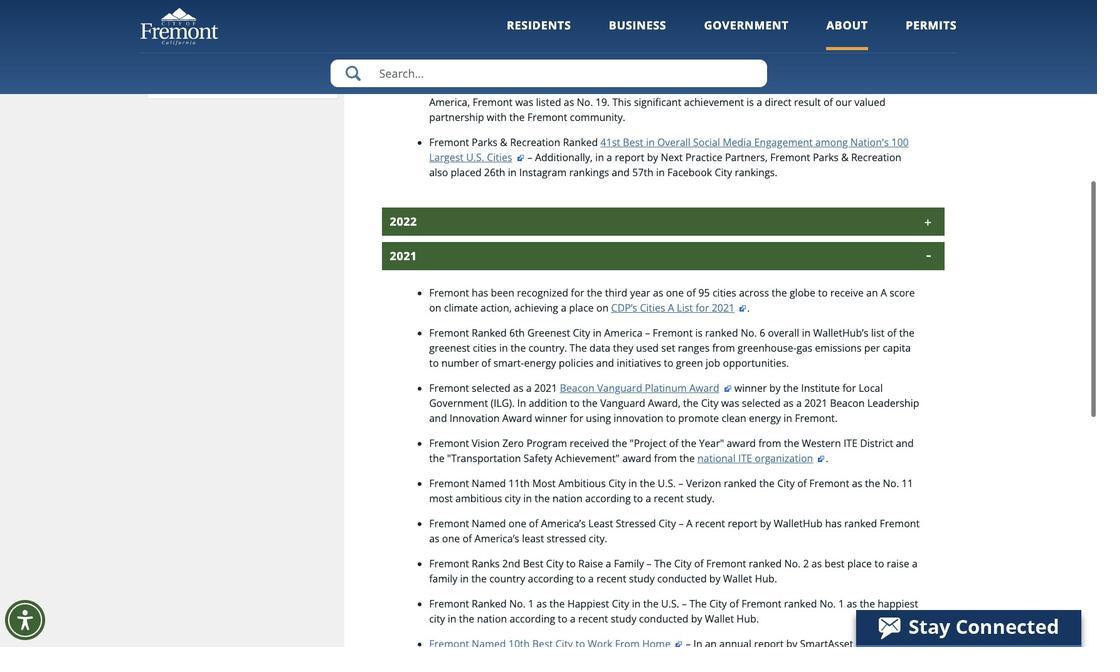 Task type: vqa. For each thing, say whether or not it's contained in the screenshot.
topmost Best
yes



Task type: locate. For each thing, give the bounding box(es) containing it.
one
[[666, 286, 684, 300], [509, 517, 526, 531], [442, 532, 460, 546]]

fremont inside – additionally, in a report by next practice partners, fremont parks & recreation also placed 26th in instagram rankings and 57th in facebook city rankings.
[[770, 150, 810, 164]]

for right recognized at the top of page
[[571, 286, 584, 300]]

in inside the 41st best in overall social media engagement among nation's 100 largest u.s. cities
[[646, 135, 655, 149]]

best inside fremont ranks 2nd best city to raise a family – the city of fremont ranked no. 2 as best place to raise a family in the country according to a recent study conducted by wallet hub.
[[523, 557, 544, 571]]

0 vertical spatial hub.
[[891, 55, 914, 69]]

95
[[698, 286, 710, 300]]

2 vertical spatial nation
[[477, 612, 507, 626]]

place
[[569, 301, 594, 315], [847, 557, 872, 571]]

named inside the fremont named 11th most ambitious city in the u.s. – verizon ranked the city of fremont as the no. 11 most ambitious city in the nation according to a recent study.
[[472, 477, 506, 490]]

third
[[893, 40, 916, 54], [605, 286, 628, 300]]

vanguard inside winner by the institute for local government (ilg). in addition to the vanguard award, the city was selected as a 2021 beacon leadership and innovation award winner for using innovation to promote clean energy in fremont.
[[600, 396, 645, 410]]

on up the result
[[817, 80, 829, 94]]

0 vertical spatial government
[[704, 18, 789, 33]]

by inside fremont ranked no. 1 as the happiest city in the u.s. – the city of fremont ranked no. 1 as the happiest city in the nation according to a recent study conducted by wallet hub.
[[691, 612, 702, 626]]

conducted up fremont ranked no. 1 as the happiest city in the u.s. – the city of fremont ranked no. 1 as the happiest city in the nation according to a recent study conducted by wallet hub.
[[657, 572, 707, 586]]

u.s.
[[661, 40, 679, 54], [614, 80, 632, 94], [466, 150, 484, 164]]

according down country
[[510, 612, 555, 626]]

2 horizontal spatial u.s.
[[661, 40, 679, 54]]

2nd
[[502, 557, 520, 571]]

2 happiest from the top
[[567, 597, 609, 611]]

2 horizontal spatial cities
[[880, 80, 904, 94]]

is
[[747, 95, 754, 109], [695, 326, 703, 340]]

1 named from the top
[[472, 477, 506, 490]]

city up achievement
[[722, 40, 740, 54]]

cities
[[487, 150, 512, 164], [640, 301, 665, 315]]

a inside – the city of fremont ranked no. 1 for the third consecutive year as the happiest city in the nation according to a recent study conducted by wallet hub.
[[725, 55, 730, 69]]

by left the 'wallethub'
[[760, 517, 771, 531]]

0 horizontal spatial a
[[668, 301, 674, 315]]

city up data
[[573, 326, 590, 340]]

no.
[[509, 40, 526, 54], [832, 40, 848, 54], [577, 95, 593, 109], [741, 326, 757, 340], [883, 477, 899, 490], [784, 557, 801, 571], [509, 597, 526, 611], [820, 597, 836, 611]]

nation inside – the city of fremont ranked no. 1 for the third consecutive year as the happiest city in the nation according to a recent study conducted by wallet hub.
[[632, 55, 662, 69]]

0 vertical spatial winner
[[734, 381, 767, 395]]

ranked down about
[[797, 40, 830, 54]]

place right the best at the bottom right
[[847, 557, 872, 571]]

2 vertical spatial report
[[728, 517, 757, 531]]

press down the city of fremont press room
[[205, 79, 221, 88]]

cities up 'valued'
[[880, 80, 904, 94]]

in right safest
[[906, 80, 915, 94]]

nation for in
[[553, 492, 583, 506]]

happiest
[[567, 40, 609, 54], [567, 597, 609, 611]]

. for national ite organization
[[826, 452, 828, 465]]

in down family
[[448, 612, 456, 626]]

links
[[198, 37, 234, 52]]

u.s. –
[[658, 477, 684, 490], [661, 597, 687, 611]]

1 vertical spatial selected
[[742, 396, 781, 410]]

press left room
[[205, 63, 221, 72]]

innovation
[[450, 411, 500, 425]]

year up cdp's
[[630, 286, 650, 300]]

most
[[429, 492, 453, 506]]

city down family
[[429, 612, 445, 626]]

for down about
[[859, 40, 873, 54]]

initiatives
[[617, 356, 661, 370]]

0 vertical spatial in
[[654, 80, 663, 94]]

for inside fremont has been recognized for the third year as one of 95 cities across the globe to receive an a score on climate action, achieving a place on
[[571, 286, 584, 300]]

across
[[739, 286, 769, 300]]

1 vertical spatial u.s.
[[614, 80, 632, 94]]

western
[[802, 437, 841, 450]]

job
[[706, 356, 720, 370]]

a inside fremont named one of america's least stressed city – a recent report by wallethub has ranked fremont as one of america's least stressed city.
[[686, 517, 693, 531]]

1 vertical spatial recreation
[[851, 150, 901, 164]]

award down job
[[689, 381, 719, 395]]

in up data
[[593, 326, 602, 340]]

ranked inside the fremont named 11th most ambitious city in the u.s. – verizon ranked the city of fremont as the no. 11 most ambitious city in the nation according to a recent study.
[[724, 477, 757, 490]]

business link
[[609, 18, 667, 50]]

ranked left 19th
[[472, 80, 507, 94]]

award from down the "project
[[622, 452, 677, 465]]

cities inside the – in an annual report by smartasset on the safest cities in america, fremont was listed as no. 19. this significant achievement is a direct result of our valued partnership with the fremont community.
[[880, 80, 904, 94]]

ranked down 2 at the right bottom of page
[[784, 597, 817, 611]]

award from
[[727, 437, 781, 450], [622, 452, 677, 465]]

city inside fremont ranked 6th greenest city in america – fremont is ranked no. 6 overall in wallethub's list of the greenest cities in the country. the data they used set ranges from greenhouse-gas emissions per capita to number of smart-energy policies and initiatives to green job opportunities.
[[573, 326, 590, 340]]

cdp's cities a list for 2021
[[611, 301, 735, 315]]

1 press from the top
[[205, 63, 221, 72]]

city up city of fremont link
[[157, 63, 168, 72]]

0 vertical spatial recreation
[[510, 135, 560, 149]]

1 vertical spatial third
[[605, 286, 628, 300]]

1 horizontal spatial beacon
[[830, 396, 865, 410]]

for left local
[[843, 381, 856, 395]]

for down 95
[[696, 301, 709, 315]]

city down stressed
[[546, 557, 564, 571]]

an
[[666, 80, 678, 94], [866, 286, 878, 300]]

report up 57th
[[615, 150, 644, 164]]

for for winner by the institute for local government (ilg). in addition to the vanguard award, the city was selected as a 2021 beacon leadership and innovation award winner for using innovation to promote clean energy in fremont.
[[843, 381, 856, 395]]

1 vertical spatial happiest
[[878, 597, 918, 611]]

study.
[[686, 492, 715, 506]]

0 horizontal spatial award
[[502, 411, 532, 425]]

recreation up instagram
[[510, 135, 560, 149]]

0 vertical spatial best
[[623, 135, 643, 149]]

0 vertical spatial press
[[205, 63, 221, 72]]

0 vertical spatial .
[[747, 301, 750, 315]]

cities inside the 41st best in overall social media engagement among nation's 100 largest u.s. cities
[[487, 150, 512, 164]]

0 vertical spatial selected
[[472, 381, 511, 395]]

fremont ranked 19th safest city in the u.s.
[[429, 80, 632, 94]]

& down with
[[500, 135, 507, 149]]

government
[[704, 18, 789, 33], [429, 396, 488, 410]]

vanguard up innovation
[[600, 396, 645, 410]]

2 horizontal spatial city
[[584, 55, 600, 69]]

– additionally, in a report by next practice partners, fremont parks & recreation also placed 26th in instagram rankings and 57th in facebook city rankings.
[[429, 150, 901, 179]]

1 vertical spatial beacon
[[830, 396, 865, 410]]

the inside fremont ranked no. 1 as the happiest city in the u.s. – the city of fremont ranked no. 1 as the happiest city in the nation according to a recent study conducted by wallet hub.
[[690, 597, 707, 611]]

ranked left 2 at the right bottom of page
[[749, 557, 782, 571]]

0 horizontal spatial .
[[747, 301, 750, 315]]

2 named from the top
[[472, 517, 506, 531]]

year right consecutive
[[487, 55, 507, 69]]

1 vertical spatial happiest
[[567, 597, 609, 611]]

year
[[487, 55, 507, 69], [630, 286, 650, 300]]

as inside fremont has been recognized for the third year as one of 95 cities across the globe to receive an a score on climate action, achieving a place on
[[653, 286, 663, 300]]

for for fremont has been recognized for the third year as one of 95 cities across the globe to receive an a score on climate action, achieving a place on
[[571, 286, 584, 300]]

– inside the – in an annual report by smartasset on the safest cities in america, fremont was listed as no. 19. this significant achievement is a direct result of our valued partnership with the fremont community.
[[647, 80, 652, 94]]

city inside fremont ranked no. 1 as the happiest city in the u.s. – the city of fremont ranked no. 1 as the happiest city in the nation according to a recent study conducted by wallet hub.
[[429, 612, 445, 626]]

1 horizontal spatial &
[[841, 150, 849, 164]]

vanguard down initiatives
[[597, 381, 642, 395]]

emissions
[[815, 341, 862, 355]]

1 horizontal spatial cities
[[713, 286, 736, 300]]

and inside fremont vision zero program received the "project of the year" award from the western ite district and the "transportation safety achievement" award from the
[[896, 437, 914, 450]]

a inside fremont has been recognized for the third year as one of 95 cities across the globe to receive an a score on climate action, achieving a place on
[[881, 286, 887, 300]]

nation down country
[[477, 612, 507, 626]]

partnership
[[429, 110, 484, 124]]

0 horizontal spatial best
[[523, 557, 544, 571]]

beacon
[[560, 381, 595, 395], [830, 396, 865, 410]]

winner down addition
[[535, 411, 567, 425]]

2 horizontal spatial on
[[817, 80, 829, 94]]

ranked for fremont ranked 6th greenest city in america – fremont is ranked no. 6 overall in wallethub's list of the greenest cities in the country. the data they used set ranges from greenhouse-gas emissions per capita to number of smart-energy policies and initiatives to green job opportunities.
[[472, 326, 507, 340]]

fremont.
[[795, 411, 838, 425]]

0 vertical spatial year
[[487, 55, 507, 69]]

1 horizontal spatial city
[[505, 492, 521, 506]]

the down fremont ranks 2nd best city to raise a family – the city of fremont ranked no. 2 as best place to raise a family in the country according to a recent study conducted by wallet hub.
[[690, 597, 707, 611]]

no. left 2 at the right bottom of page
[[784, 557, 801, 571]]

ranked inside fremont named one of america's least stressed city – a recent report by wallethub has ranked fremont as one of america's least stressed city.
[[844, 517, 877, 531]]

hub.
[[891, 55, 914, 69], [755, 572, 777, 586], [737, 612, 759, 626]]

has inside fremont has been recognized for the third year as one of 95 cities across the globe to receive an a score on climate action, achieving a place on
[[472, 286, 488, 300]]

0 vertical spatial cities
[[487, 150, 512, 164]]

our
[[836, 95, 852, 109]]

ranked down country
[[472, 597, 507, 611]]

the inside fremont ranks 2nd best city to raise a family – the city of fremont ranked no. 2 as best place to raise a family in the country according to a recent study conducted by wallet hub.
[[471, 572, 487, 586]]

year inside – the city of fremont ranked no. 1 for the third consecutive year as the happiest city in the nation according to a recent study conducted by wallet hub.
[[487, 55, 507, 69]]

cities up 26th
[[487, 150, 512, 164]]

in down business
[[632, 40, 641, 54]]

by down the 'opportunities.' in the right of the page
[[769, 381, 781, 395]]

city up promote on the right of page
[[701, 396, 719, 410]]

by up 57th
[[647, 150, 658, 164]]

by inside fremont ranks 2nd best city to raise a family – the city of fremont ranked no. 2 as best place to raise a family in the country according to a recent study conducted by wallet hub.
[[709, 572, 721, 586]]

was down 19th
[[515, 95, 533, 109]]

vanguard
[[597, 381, 642, 395], [600, 396, 645, 410]]

in inside the – in an annual report by smartasset on the safest cities in america, fremont was listed as no. 19. this significant achievement is a direct result of our valued partnership with the fremont community.
[[654, 80, 663, 94]]

0 horizontal spatial an
[[666, 80, 678, 94]]

used
[[636, 341, 659, 355]]

fremont inside fremont has been recognized for the third year as one of 95 cities across the globe to receive an a score on climate action, achieving a place on
[[429, 286, 469, 300]]

– inside fremont ranked 6th greenest city in america – fremont is ranked no. 6 overall in wallethub's list of the greenest cities in the country. the data they used set ranges from greenhouse-gas emissions per capita to number of smart-energy policies and initiatives to green job opportunities.
[[645, 326, 650, 340]]

nation
[[632, 55, 662, 69], [553, 492, 583, 506], [477, 612, 507, 626]]

has inside fremont named one of america's least stressed city – a recent report by wallethub has ranked fremont as one of america's least stressed city.
[[825, 517, 842, 531]]

1 horizontal spatial best
[[623, 135, 643, 149]]

city of fremont press releases
[[157, 79, 249, 88]]

0 vertical spatial happiest
[[541, 55, 581, 69]]

city.
[[589, 532, 607, 546]]

wallet
[[860, 55, 889, 69], [723, 572, 752, 586], [705, 612, 734, 626]]

0 horizontal spatial year
[[487, 55, 507, 69]]

the inside – the city of fremont ranked no. 1 for the third consecutive year as the happiest city in the nation according to a recent study conducted by wallet hub.
[[702, 40, 719, 54]]

is left direct
[[747, 95, 754, 109]]

america's
[[541, 517, 586, 531], [475, 532, 519, 546]]

by up fremont ranked no. 1 as the happiest city in the u.s. – the city of fremont ranked no. 1 as the happiest city in the nation according to a recent study conducted by wallet hub.
[[709, 572, 721, 586]]

0 horizontal spatial america's
[[475, 532, 519, 546]]

ite
[[844, 437, 858, 450], [738, 452, 752, 465]]

safety
[[524, 452, 552, 465]]

ranked for fremont ranked 19th safest city in the u.s.
[[472, 80, 507, 94]]

in down the no. 1 as the happiest city in the u.s. link at top
[[603, 55, 611, 69]]

in down family –
[[632, 597, 641, 611]]

happiest inside fremont ranked no. 1 as the happiest city in the u.s. – the city of fremont ranked no. 1 as the happiest city in the nation according to a recent study conducted by wallet hub.
[[567, 597, 609, 611]]

energy right clean
[[749, 411, 781, 425]]

direct
[[765, 95, 792, 109]]

no. 1 as the happiest city in the u.s. link
[[509, 40, 692, 54]]

0 vertical spatial city
[[584, 55, 600, 69]]

press for city of fremont
[[205, 79, 221, 88]]

1 horizontal spatial in
[[654, 80, 663, 94]]

(ilg).
[[491, 396, 515, 410]]

award,
[[648, 396, 681, 410]]

was inside winner by the institute for local government (ilg). in addition to the vanguard award, the city was selected as a 2021 beacon leadership and innovation award winner for using innovation to promote clean energy in fremont.
[[721, 396, 739, 410]]

1 vertical spatial named
[[472, 517, 506, 531]]

to inside the fremont named 11th most ambitious city in the u.s. – verizon ranked the city of fremont as the no. 11 most ambitious city in the nation according to a recent study.
[[633, 492, 643, 506]]

1 horizontal spatial winner
[[734, 381, 767, 395]]

wallet inside – the city of fremont ranked no. 1 for the third consecutive year as the happiest city in the nation according to a recent study conducted by wallet hub.
[[860, 55, 889, 69]]

ambitious
[[455, 492, 502, 506]]

place inside fremont ranks 2nd best city to raise a family – the city of fremont ranked no. 2 as best place to raise a family in the country according to a recent study conducted by wallet hub.
[[847, 557, 872, 571]]

0 horizontal spatial city
[[429, 612, 445, 626]]

beacon down local
[[830, 396, 865, 410]]

named inside fremont named one of america's least stressed city – a recent report by wallethub has ranked fremont as one of america's least stressed city.
[[472, 517, 506, 531]]

1 vertical spatial cities
[[713, 286, 736, 300]]

organization
[[755, 452, 813, 465]]

0 horizontal spatial parks
[[472, 135, 498, 149]]

third up cdp's
[[605, 286, 628, 300]]

0 horizontal spatial in
[[517, 396, 526, 410]]

u.s. – down fremont ranks 2nd best city to raise a family – the city of fremont ranked no. 2 as best place to raise a family in the country according to a recent study conducted by wallet hub.
[[661, 597, 687, 611]]

report inside the – in an annual report by smartasset on the safest cities in america, fremont was listed as no. 19. this significant achievement is a direct result of our valued partnership with the fremont community.
[[715, 80, 745, 94]]

19th
[[509, 80, 531, 94]]

1 horizontal spatial has
[[825, 517, 842, 531]]

happiest up 19th safest city in the u.s. link
[[567, 40, 609, 54]]

to inside fremont ranked no. 1 as the happiest city in the u.s. – the city of fremont ranked no. 1 as the happiest city in the nation according to a recent study conducted by wallet hub.
[[558, 612, 568, 626]]

happiest inside – the city of fremont ranked no. 1 for the third consecutive year as the happiest city in the nation according to a recent study conducted by wallet hub.
[[541, 55, 581, 69]]

on inside the – in an annual report by smartasset on the safest cities in america, fremont was listed as no. 19. this significant achievement is a direct result of our valued partnership with the fremont community.
[[817, 80, 829, 94]]

1 vertical spatial year
[[630, 286, 650, 300]]

1 horizontal spatial year
[[630, 286, 650, 300]]

ranked up the best at the bottom right
[[844, 517, 877, 531]]

wallethub
[[774, 517, 823, 531]]

in
[[632, 40, 641, 54], [603, 55, 611, 69], [584, 80, 593, 94], [906, 80, 915, 94], [646, 135, 655, 149], [595, 150, 604, 164], [508, 166, 517, 179], [656, 166, 665, 179], [593, 326, 602, 340], [499, 341, 508, 355], [784, 411, 792, 425], [629, 477, 637, 490], [523, 492, 532, 506], [460, 572, 469, 586], [632, 597, 641, 611], [448, 612, 456, 626]]

of inside fremont vision zero program received the "project of the year" award from the western ite district and the "transportation safety achievement" award from the
[[669, 437, 679, 450]]

no. inside the fremont named 11th most ambitious city in the u.s. – verizon ranked the city of fremont as the no. 11 most ambitious city in the nation according to a recent study.
[[883, 477, 899, 490]]

a
[[881, 286, 887, 300], [668, 301, 674, 315], [686, 517, 693, 531]]

greenest
[[527, 326, 570, 340]]

0 horizontal spatial cities
[[473, 341, 497, 355]]

recent inside fremont ranks 2nd best city to raise a family – the city of fremont ranked no. 2 as best place to raise a family in the country according to a recent study conducted by wallet hub.
[[597, 572, 626, 586]]

ranked up from on the bottom of the page
[[705, 326, 738, 340]]

of inside – the city of fremont ranked no. 1 for the third consecutive year as the happiest city in the nation according to a recent study conducted by wallet hub.
[[742, 40, 752, 54]]

0 horizontal spatial one
[[442, 532, 460, 546]]

the
[[550, 40, 565, 54], [643, 40, 659, 54], [876, 40, 891, 54], [523, 55, 538, 69], [614, 55, 629, 69], [596, 80, 611, 94], [832, 80, 847, 94], [509, 110, 525, 124], [587, 286, 602, 300], [772, 286, 787, 300], [899, 326, 915, 340], [511, 341, 526, 355], [783, 381, 799, 395], [582, 396, 598, 410], [683, 396, 699, 410], [681, 437, 697, 450], [784, 437, 799, 450], [680, 452, 695, 465], [640, 477, 655, 490], [759, 477, 775, 490], [865, 477, 880, 490], [535, 492, 550, 506], [471, 572, 487, 586], [550, 597, 565, 611], [643, 597, 659, 611], [860, 597, 875, 611], [459, 612, 474, 626]]

0 horizontal spatial &
[[500, 135, 507, 149]]

in up community.
[[584, 80, 593, 94]]

2 vertical spatial wallet
[[705, 612, 734, 626]]

a right city –
[[686, 517, 693, 531]]

award down (ilg).
[[502, 411, 532, 425]]

ranked inside fremont ranked 6th greenest city in america – fremont is ranked no. 6 overall in wallethub's list of the greenest cities in the country. the data they used set ranges from greenhouse-gas emissions per capita to number of smart-energy policies and initiatives to green job opportunities.
[[472, 326, 507, 340]]

happiest for u.s. –
[[567, 597, 609, 611]]

capita
[[883, 341, 911, 355]]

the up annual
[[702, 40, 719, 54]]

best
[[623, 135, 643, 149], [523, 557, 544, 571]]

conducted inside – the city of fremont ranked no. 1 for the third consecutive year as the happiest city in the nation according to a recent study conducted by wallet hub.
[[794, 55, 843, 69]]

hub. inside fremont ranked no. 1 as the happiest city in the u.s. – the city of fremont ranked no. 1 as the happiest city in the nation according to a recent study conducted by wallet hub.
[[737, 612, 759, 626]]

0 vertical spatial a
[[881, 286, 887, 300]]

0 horizontal spatial ite
[[738, 452, 752, 465]]

1 horizontal spatial government
[[704, 18, 789, 33]]

0 horizontal spatial is
[[695, 326, 703, 340]]

a inside winner by the institute for local government (ilg). in addition to the vanguard award, the city was selected as a 2021 beacon leadership and innovation award winner for using innovation to promote clean energy in fremont.
[[796, 396, 802, 410]]

– up instagram
[[527, 150, 532, 164]]

no. down about
[[832, 40, 848, 54]]

also
[[429, 166, 448, 179]]

no. down 19th safest city in the u.s. link
[[577, 95, 593, 109]]

0 vertical spatial wallet
[[860, 55, 889, 69]]

u.s. down business
[[661, 40, 679, 54]]

conducted up smartasset
[[794, 55, 843, 69]]

– for the
[[694, 40, 700, 54]]

Search text field
[[330, 60, 767, 87]]

1 horizontal spatial was
[[721, 396, 739, 410]]

ranked inside fremont ranked no. 1 as the happiest city in the u.s. – the city of fremont ranked no. 1 as the happiest city in the nation according to a recent study conducted by wallet hub.
[[472, 597, 507, 611]]

by inside – the city of fremont ranked no. 1 for the third consecutive year as the happiest city in the nation according to a recent study conducted by wallet hub.
[[846, 55, 857, 69]]

0 horizontal spatial selected
[[472, 381, 511, 395]]

and inside fremont ranked 6th greenest city in america – fremont is ranked no. 6 overall in wallethub's list of the greenest cities in the country. the data they used set ranges from greenhouse-gas emissions per capita to number of smart-energy policies and initiatives to green job opportunities.
[[596, 356, 614, 370]]

conducted inside fremont ranks 2nd best city to raise a family – the city of fremont ranked no. 2 as best place to raise a family in the country according to a recent study conducted by wallet hub.
[[657, 572, 707, 586]]

– up the significant
[[647, 80, 652, 94]]

happiest inside fremont ranked no. 1 as the happiest city in the u.s. – the city of fremont ranked no. 1 as the happiest city in the nation according to a recent study conducted by wallet hub.
[[878, 597, 918, 611]]

0 horizontal spatial energy
[[524, 356, 556, 370]]

named
[[472, 477, 506, 490], [472, 517, 506, 531]]

0 vertical spatial third
[[893, 40, 916, 54]]

happiest down fremont ranked no. 1 as the happiest city in the u.s.
[[541, 55, 581, 69]]

0 vertical spatial energy
[[524, 356, 556, 370]]

1 vertical spatial a
[[668, 301, 674, 315]]

in up smart-
[[499, 341, 508, 355]]

0 vertical spatial u.s.
[[661, 40, 679, 54]]

one up least
[[509, 517, 526, 531]]

largest
[[429, 150, 464, 164]]

the inside fremont ranks 2nd best city to raise a family – the city of fremont ranked no. 2 as best place to raise a family in the country according to a recent study conducted by wallet hub.
[[654, 557, 672, 571]]

ranked inside fremont ranked 6th greenest city in america – fremont is ranked no. 6 overall in wallethub's list of the greenest cities in the country. the data they used set ranges from greenhouse-gas emissions per capita to number of smart-energy policies and initiatives to green job opportunities.
[[705, 326, 738, 340]]

city
[[612, 40, 629, 54], [722, 40, 740, 54], [157, 63, 168, 72], [157, 79, 168, 88], [564, 80, 582, 94], [715, 166, 732, 179], [573, 326, 590, 340], [701, 396, 719, 410], [608, 477, 626, 490], [777, 477, 795, 490], [546, 557, 564, 571], [674, 557, 692, 571], [612, 597, 629, 611], [709, 597, 727, 611]]

a inside the – in an annual report by smartasset on the safest cities in america, fremont was listed as no. 19. this significant achievement is a direct result of our valued partnership with the fremont community.
[[757, 95, 762, 109]]

a left list
[[668, 301, 674, 315]]

on left cdp's
[[596, 301, 609, 315]]

third down permits at top right
[[893, 40, 916, 54]]

by left smartasset
[[747, 80, 759, 94]]

1 vertical spatial city
[[505, 492, 521, 506]]

hub. inside – the city of fremont ranked no. 1 for the third consecutive year as the happiest city in the nation according to a recent study conducted by wallet hub.
[[891, 55, 914, 69]]

place up greenest
[[569, 301, 594, 315]]

1 horizontal spatial one
[[509, 517, 526, 531]]

0 horizontal spatial beacon
[[560, 381, 595, 395]]

named for 11th
[[472, 477, 506, 490]]

family –
[[614, 557, 652, 571]]

on left climate
[[429, 301, 441, 315]]

place inside fremont has been recognized for the third year as one of 95 cities across the globe to receive an a score on climate action, achieving a place on
[[569, 301, 594, 315]]

received
[[570, 437, 609, 450]]

2021 up fremont.
[[804, 396, 827, 410]]

energy
[[524, 356, 556, 370], [749, 411, 781, 425]]

.
[[747, 301, 750, 315], [826, 452, 828, 465]]

– for additionally,
[[527, 150, 532, 164]]

city –
[[659, 517, 684, 531]]

fremont ranked 6th greenest city in america – fremont is ranked no. 6 overall in wallethub's list of the greenest cities in the country. the data they used set ranges from greenhouse-gas emissions per capita to number of smart-energy policies and initiatives to green job opportunities.
[[429, 326, 915, 370]]

1 horizontal spatial nation
[[553, 492, 583, 506]]

and right district
[[896, 437, 914, 450]]

1 vertical spatial award
[[502, 411, 532, 425]]

conducted
[[794, 55, 843, 69], [657, 572, 707, 586], [639, 612, 689, 626]]

award from up national ite organization
[[727, 437, 781, 450]]

third inside – the city of fremont ranked no. 1 for the third consecutive year as the happiest city in the nation according to a recent study conducted by wallet hub.
[[893, 40, 916, 54]]

the
[[702, 40, 719, 54], [570, 341, 587, 355], [654, 557, 672, 571], [690, 597, 707, 611]]

1 vertical spatial &
[[841, 150, 849, 164]]

1 vertical spatial cities
[[640, 301, 665, 315]]

was up clean
[[721, 396, 739, 410]]

no. left 6
[[741, 326, 757, 340]]

report
[[715, 80, 745, 94], [615, 150, 644, 164], [728, 517, 757, 531]]

about link
[[826, 18, 868, 50]]

recreation inside – additionally, in a report by next practice partners, fremont parks & recreation also placed 26th in instagram rankings and 57th in facebook city rankings.
[[851, 150, 901, 164]]

and inside – additionally, in a report by next practice partners, fremont parks & recreation also placed 26th in instagram rankings and 57th in facebook city rankings.
[[612, 166, 630, 179]]

– inside – additionally, in a report by next practice partners, fremont parks & recreation also placed 26th in instagram rankings and 57th in facebook city rankings.
[[527, 150, 532, 164]]

ranked for fremont ranked no. 1 as the happiest city in the u.s. – the city of fremont ranked no. 1 as the happiest city in the nation according to a recent study conducted by wallet hub.
[[472, 597, 507, 611]]

1 vertical spatial in
[[517, 396, 526, 410]]

1 horizontal spatial a
[[686, 517, 693, 531]]

1 vertical spatial award from
[[622, 452, 677, 465]]

1 horizontal spatial third
[[893, 40, 916, 54]]

u.s. up placed
[[466, 150, 484, 164]]

0 vertical spatial conducted
[[794, 55, 843, 69]]

0 vertical spatial cities
[[880, 80, 904, 94]]

in down 11th
[[523, 492, 532, 506]]

26th
[[484, 166, 505, 179]]

and down data
[[596, 356, 614, 370]]

nation down business link
[[632, 55, 662, 69]]

parks inside – additionally, in a report by next practice partners, fremont parks & recreation also placed 26th in instagram rankings and 57th in facebook city rankings.
[[813, 150, 839, 164]]

1 horizontal spatial selected
[[742, 396, 781, 410]]

to inside fremont has been recognized for the third year as one of 95 cities across the globe to receive an a score on climate action, achieving a place on
[[818, 286, 828, 300]]

0 horizontal spatial recreation
[[510, 135, 560, 149]]

happiest down raise
[[878, 597, 918, 611]]

0 vertical spatial nation
[[632, 55, 662, 69]]

1 vertical spatial nation
[[553, 492, 583, 506]]

happiest for u.s.
[[567, 40, 609, 54]]

ite right national
[[738, 452, 752, 465]]

cities inside fremont has been recognized for the third year as one of 95 cities across the globe to receive an a score on climate action, achieving a place on
[[713, 286, 736, 300]]

family
[[429, 572, 458, 586]]

1 vertical spatial government
[[429, 396, 488, 410]]

u.s. – inside fremont ranked no. 1 as the happiest city in the u.s. – the city of fremont ranked no. 1 as the happiest city in the nation according to a recent study conducted by wallet hub.
[[661, 597, 687, 611]]

of
[[742, 40, 752, 54], [170, 63, 176, 72], [170, 79, 176, 88], [824, 95, 833, 109], [686, 286, 696, 300], [887, 326, 897, 340], [482, 356, 491, 370], [669, 437, 679, 450], [797, 477, 807, 490], [529, 517, 538, 531], [463, 532, 472, 546], [694, 557, 704, 571], [730, 597, 739, 611]]

& down 'among'
[[841, 150, 849, 164]]

1 horizontal spatial award from
[[727, 437, 781, 450]]

according down stressed
[[528, 572, 574, 586]]

of inside the fremont named 11th most ambitious city in the u.s. – verizon ranked the city of fremont as the no. 11 most ambitious city in the nation according to a recent study.
[[797, 477, 807, 490]]

1 happiest from the top
[[567, 40, 609, 54]]

19. this
[[596, 95, 631, 109]]

0 vertical spatial u.s. –
[[658, 477, 684, 490]]

1 horizontal spatial recreation
[[851, 150, 901, 164]]

in inside winner by the institute for local government (ilg). in addition to the vanguard award, the city was selected as a 2021 beacon leadership and innovation award winner for using innovation to promote clean energy in fremont.
[[517, 396, 526, 410]]

. down across
[[747, 301, 750, 315]]

verizon
[[686, 477, 721, 490]]

0 horizontal spatial cities
[[487, 150, 512, 164]]

– up annual
[[694, 40, 700, 54]]

smartasset
[[761, 80, 814, 94]]

report left the 'wallethub'
[[728, 517, 757, 531]]

america's up the ranks
[[475, 532, 519, 546]]

wallet inside fremont ranked no. 1 as the happiest city in the u.s. – the city of fremont ranked no. 1 as the happiest city in the nation according to a recent study conducted by wallet hub.
[[705, 612, 734, 626]]

releases
[[223, 79, 249, 88]]

fremont
[[429, 40, 469, 54], [754, 40, 794, 54], [178, 63, 203, 72], [178, 79, 203, 88], [429, 80, 469, 94], [473, 95, 513, 109], [527, 110, 567, 124], [429, 135, 469, 149], [770, 150, 810, 164], [429, 286, 469, 300], [429, 326, 469, 340], [653, 326, 693, 340], [429, 381, 469, 395], [429, 437, 469, 450], [429, 477, 469, 490], [809, 477, 849, 490], [429, 517, 469, 531], [880, 517, 920, 531], [429, 557, 469, 571], [706, 557, 746, 571], [429, 597, 469, 611], [742, 597, 782, 611]]

1 vertical spatial america's
[[475, 532, 519, 546]]

2 press from the top
[[205, 79, 221, 88]]

city for as
[[429, 612, 445, 626]]

1 vertical spatial parks
[[813, 150, 839, 164]]

practice
[[685, 150, 723, 164]]

for
[[859, 40, 873, 54], [571, 286, 584, 300], [696, 301, 709, 315], [843, 381, 856, 395], [570, 411, 583, 425]]

no. left 11
[[883, 477, 899, 490]]

0 vertical spatial parks
[[472, 135, 498, 149]]

0 horizontal spatial u.s.
[[466, 150, 484, 164]]

1 vertical spatial is
[[695, 326, 703, 340]]

1 vertical spatial one
[[509, 517, 526, 531]]

next
[[661, 150, 683, 164]]

0 vertical spatial study
[[766, 55, 791, 69]]

1 vertical spatial conducted
[[657, 572, 707, 586]]



Task type: describe. For each thing, give the bounding box(es) containing it.
according inside the fremont named 11th most ambitious city in the u.s. – verizon ranked the city of fremont as the no. 11 most ambitious city in the nation according to a recent study.
[[585, 492, 631, 506]]

0 vertical spatial award
[[689, 381, 719, 395]]

0 vertical spatial beacon
[[560, 381, 595, 395]]

nation for happiest
[[477, 612, 507, 626]]

promote
[[678, 411, 719, 425]]

rankings.
[[735, 166, 777, 179]]

smart-
[[494, 356, 524, 370]]

0 vertical spatial vanguard
[[597, 381, 642, 395]]

country.
[[529, 341, 567, 355]]

year inside fremont has been recognized for the third year as one of 95 cities across the globe to receive an a score on climate action, achieving a place on
[[630, 286, 650, 300]]

a inside the fremont named 11th most ambitious city in the u.s. – verizon ranked the city of fremont as the no. 11 most ambitious city in the nation according to a recent study.
[[646, 492, 651, 506]]

national ite organization
[[698, 452, 813, 465]]

beacon inside winner by the institute for local government (ilg). in addition to the vanguard award, the city was selected as a 2021 beacon leadership and innovation award winner for using innovation to promote clean energy in fremont.
[[830, 396, 865, 410]]

of inside fremont ranked no. 1 as the happiest city in the u.s. – the city of fremont ranked no. 1 as the happiest city in the nation according to a recent study conducted by wallet hub.
[[730, 597, 739, 611]]

press releases link
[[203, 79, 249, 88]]

2021 right list
[[712, 301, 735, 315]]

no. inside – the city of fremont ranked no. 1 for the third consecutive year as the happiest city in the nation according to a recent study conducted by wallet hub.
[[832, 40, 848, 54]]

ite inside fremont vision zero program received the "project of the year" award from the western ite district and the "transportation safety achievement" award from the
[[844, 437, 858, 450]]

41st best in overall social media engagement among nation's 100 largest u.s. cities
[[429, 135, 909, 164]]

policies
[[559, 356, 594, 370]]

action,
[[481, 301, 512, 315]]

number
[[441, 356, 479, 370]]

u.s. – inside the fremont named 11th most ambitious city in the u.s. – verizon ranked the city of fremont as the no. 11 most ambitious city in the nation according to a recent study.
[[658, 477, 684, 490]]

no. inside fremont ranked 6th greenest city in america – fremont is ranked no. 6 overall in wallethub's list of the greenest cities in the country. the data they used set ranges from greenhouse-gas emissions per capita to number of smart-energy policies and initiatives to green job opportunities.
[[741, 326, 757, 340]]

per
[[864, 341, 880, 355]]

in right 57th
[[656, 166, 665, 179]]

city right ambitious on the bottom right of page
[[608, 477, 626, 490]]

greenhouse-
[[738, 341, 797, 355]]

41st
[[601, 135, 620, 149]]

1 inside – the city of fremont ranked no. 1 for the third consecutive year as the happiest city in the nation according to a recent study conducted by wallet hub.
[[851, 40, 857, 54]]

ranked inside – the city of fremont ranked no. 1 for the third consecutive year as the happiest city in the nation according to a recent study conducted by wallet hub.
[[797, 40, 830, 54]]

. for cdp's cities a list for 2021
[[747, 301, 750, 315]]

study inside fremont ranked no. 1 as the happiest city in the u.s. – the city of fremont ranked no. 1 as the happiest city in the nation according to a recent study conducted by wallet hub.
[[611, 612, 637, 626]]

of inside fremont has been recognized for the third year as one of 95 cities across the globe to receive an a score on climate action, achieving a place on
[[686, 286, 696, 300]]

study inside – the city of fremont ranked no. 1 for the third consecutive year as the happiest city in the nation according to a recent study conducted by wallet hub.
[[766, 55, 791, 69]]

government inside winner by the institute for local government (ilg). in addition to the vanguard award, the city was selected as a 2021 beacon leadership and innovation award winner for using innovation to promote clean energy in fremont.
[[429, 396, 488, 410]]

the inside fremont ranked 6th greenest city in america – fremont is ranked no. 6 overall in wallethub's list of the greenest cities in the country. the data they used set ranges from greenhouse-gas emissions per capita to number of smart-energy policies and initiatives to green job opportunities.
[[570, 341, 587, 355]]

city inside – additionally, in a report by next practice partners, fremont parks & recreation also placed 26th in instagram rankings and 57th in facebook city rankings.
[[715, 166, 732, 179]]

national ite organization link
[[698, 452, 826, 465]]

clean
[[722, 411, 746, 425]]

best inside the 41st best in overall social media engagement among nation's 100 largest u.s. cities
[[623, 135, 643, 149]]

addition
[[529, 396, 567, 410]]

energy inside winner by the institute for local government (ilg). in addition to the vanguard award, the city was selected as a 2021 beacon leadership and innovation award winner for using innovation to promote clean energy in fremont.
[[749, 411, 781, 425]]

no. inside fremont ranks 2nd best city to raise a family – the city of fremont ranked no. 2 as best place to raise a family in the country according to a recent study conducted by wallet hub.
[[784, 557, 801, 571]]

city of fremont press link
[[157, 63, 221, 72]]

city down organization
[[777, 477, 795, 490]]

in up rankings
[[595, 150, 604, 164]]

rankings
[[569, 166, 609, 179]]

city down family –
[[612, 597, 629, 611]]

partners,
[[725, 150, 768, 164]]

by inside winner by the institute for local government (ilg). in addition to the vanguard award, the city was selected as a 2021 beacon leadership and innovation award winner for using innovation to promote clean energy in fremont.
[[769, 381, 781, 395]]

list
[[677, 301, 693, 315]]

– in an annual report by smartasset on the safest cities in america, fremont was listed as no. 19. this significant achievement is a direct result of our valued partnership with the fremont community.
[[429, 80, 915, 124]]

permits
[[906, 18, 957, 33]]

for for cdp's cities a list for 2021
[[696, 301, 709, 315]]

0 horizontal spatial award from
[[622, 452, 677, 465]]

overall
[[657, 135, 691, 149]]

ranked up additionally,
[[563, 135, 598, 149]]

0 horizontal spatial on
[[429, 301, 441, 315]]

to inside – the city of fremont ranked no. 1 for the third consecutive year as the happiest city in the nation according to a recent study conducted by wallet hub.
[[713, 55, 722, 69]]

engagement
[[754, 135, 813, 149]]

as inside the fremont named 11th most ambitious city in the u.s. – verizon ranked the city of fremont as the no. 11 most ambitious city in the nation according to a recent study.
[[852, 477, 862, 490]]

one inside fremont has been recognized for the third year as one of 95 cities across the globe to receive an a score on climate action, achieving a place on
[[666, 286, 684, 300]]

america,
[[429, 95, 470, 109]]

fremont ranked no. 1 as the happiest city in the u.s.
[[429, 40, 679, 54]]

0 vertical spatial award from
[[727, 437, 781, 450]]

fremont ranks 2nd best city to raise a family – the city of fremont ranked no. 2 as best place to raise a family in the country according to a recent study conducted by wallet hub.
[[429, 557, 918, 586]]

was inside the – in an annual report by smartasset on the safest cities in america, fremont was listed as no. 19. this significant achievement is a direct result of our valued partnership with the fremont community.
[[515, 95, 533, 109]]

opportunities.
[[723, 356, 789, 370]]

– for in
[[647, 80, 652, 94]]

an inside the – in an annual report by smartasset on the safest cities in america, fremont was listed as no. 19. this significant achievement is a direct result of our valued partnership with the fremont community.
[[666, 80, 678, 94]]

platinum
[[645, 381, 687, 395]]

report for 57th
[[615, 150, 644, 164]]

100
[[892, 135, 909, 149]]

41st best in overall social media engagement among nation's 100 largest u.s. cities link
[[429, 135, 909, 164]]

0 vertical spatial &
[[500, 135, 507, 149]]

achieving
[[514, 301, 558, 315]]

city right safest
[[564, 80, 582, 94]]

city down fremont ranks 2nd best city to raise a family – the city of fremont ranked no. 2 as best place to raise a family in the country according to a recent study conducted by wallet hub.
[[709, 597, 727, 611]]

1 horizontal spatial on
[[596, 301, 609, 315]]

city down fremont named one of america's least stressed city – a recent report by wallethub has ranked fremont as one of america's least stressed city.
[[674, 557, 692, 571]]

by inside the – in an annual report by smartasset on the safest cities in america, fremont was listed as no. 19. this significant achievement is a direct result of our valued partnership with the fremont community.
[[747, 80, 759, 94]]

facebook
[[667, 166, 712, 179]]

conducted inside fremont ranked no. 1 as the happiest city in the u.s. – the city of fremont ranked no. 1 as the happiest city in the nation according to a recent study conducted by wallet hub.
[[639, 612, 689, 626]]

in inside – the city of fremont ranked no. 1 for the third consecutive year as the happiest city in the nation according to a recent study conducted by wallet hub.
[[603, 55, 611, 69]]

according inside – the city of fremont ranked no. 1 for the third consecutive year as the happiest city in the nation according to a recent study conducted by wallet hub.
[[664, 55, 710, 69]]

a inside fremont has been recognized for the third year as one of 95 cities across the globe to receive an a score on climate action, achieving a place on
[[561, 301, 567, 315]]

is inside the – in an annual report by smartasset on the safest cities in america, fremont was listed as no. 19. this significant achievement is a direct result of our valued partnership with the fremont community.
[[747, 95, 754, 109]]

best
[[825, 557, 845, 571]]

2022
[[390, 214, 417, 229]]

1 vertical spatial ite
[[738, 452, 752, 465]]

city down business
[[612, 40, 629, 54]]

safest
[[533, 80, 562, 94]]

recent inside – the city of fremont ranked no. 1 for the third consecutive year as the happiest city in the nation according to a recent study conducted by wallet hub.
[[733, 55, 763, 69]]

city down city of fremont press link
[[157, 79, 168, 88]]

the "project
[[612, 437, 667, 450]]

receive
[[830, 286, 864, 300]]

report inside fremont named one of america's least stressed city – a recent report by wallethub has ranked fremont as one of america's least stressed city.
[[728, 517, 757, 531]]

permits link
[[906, 18, 957, 50]]

ranked inside fremont ranked no. 1 as the happiest city in the u.s. – the city of fremont ranked no. 1 as the happiest city in the nation according to a recent study conducted by wallet hub.
[[784, 597, 817, 611]]

as inside winner by the institute for local government (ilg). in addition to the vanguard award, the city was selected as a 2021 beacon leadership and innovation award winner for using innovation to promote clean energy in fremont.
[[783, 396, 794, 410]]

quick links
[[156, 37, 234, 52]]

named for one
[[472, 517, 506, 531]]

ranked for fremont ranked no. 1 as the happiest city in the u.s.
[[472, 40, 507, 54]]

ranges
[[678, 341, 710, 355]]

score
[[890, 286, 915, 300]]

recent inside the fremont named 11th most ambitious city in the u.s. – verizon ranked the city of fremont as the no. 11 most ambitious city in the nation according to a recent study.
[[654, 492, 684, 506]]

recognized
[[517, 286, 568, 300]]

raise
[[887, 557, 909, 571]]

in inside fremont ranks 2nd best city to raise a family – the city of fremont ranked no. 2 as best place to raise a family in the country according to a recent study conducted by wallet hub.
[[460, 572, 469, 586]]

vision
[[472, 437, 500, 450]]

annual
[[680, 80, 713, 94]]

valued
[[855, 95, 886, 109]]

19th safest city in the u.s. link
[[509, 80, 644, 94]]

fremont inside – the city of fremont ranked no. 1 for the third consecutive year as the happiest city in the nation according to a recent study conducted by wallet hub.
[[754, 40, 794, 54]]

least
[[588, 517, 613, 531]]

& inside – additionally, in a report by next practice partners, fremont parks & recreation also placed 26th in instagram rankings and 57th in facebook city rankings.
[[841, 150, 849, 164]]

is inside fremont ranked 6th greenest city in america – fremont is ranked no. 6 overall in wallethub's list of the greenest cities in the country. the data they used set ranges from greenhouse-gas emissions per capita to number of smart-energy policies and initiatives to green job opportunities.
[[695, 326, 703, 340]]

greenest
[[429, 341, 470, 355]]

fremont named one of america's least stressed city – a recent report by wallethub has ranked fremont as one of america's least stressed city.
[[429, 517, 920, 546]]

no. down residents
[[509, 40, 526, 54]]

of inside the – in an annual report by smartasset on the safest cities in america, fremont was listed as no. 19. this significant achievement is a direct result of our valued partnership with the fremont community.
[[824, 95, 833, 109]]

no. down the best at the bottom right
[[820, 597, 836, 611]]

program
[[527, 437, 567, 450]]

local
[[859, 381, 883, 395]]

room
[[223, 63, 240, 72]]

press for city of fremont press
[[205, 63, 221, 72]]

beacon vanguard platinum award link
[[560, 381, 732, 395]]

by inside – additionally, in a report by next practice partners, fremont parks & recreation also placed 26th in instagram rankings and 57th in facebook city rankings.
[[647, 150, 658, 164]]

third inside fremont has been recognized for the third year as one of 95 cities across the globe to receive an a score on climate action, achieving a place on
[[605, 286, 628, 300]]

fremont has been recognized for the third year as one of 95 cities across the globe to receive an a score on climate action, achieving a place on
[[429, 286, 915, 315]]

2021 up addition
[[534, 381, 557, 395]]

as inside fremont named one of america's least stressed city – a recent report by wallethub has ranked fremont as one of america's least stressed city.
[[429, 532, 440, 546]]

stay connected image
[[856, 610, 1080, 645]]

of inside fremont ranks 2nd best city to raise a family – the city of fremont ranked no. 2 as best place to raise a family in the country according to a recent study conducted by wallet hub.
[[694, 557, 704, 571]]

residents
[[507, 18, 571, 33]]

in up stressed at the bottom right of the page
[[629, 477, 637, 490]]

recent inside fremont ranked no. 1 as the happiest city in the u.s. – the city of fremont ranked no. 1 as the happiest city in the nation according to a recent study conducted by wallet hub.
[[578, 612, 608, 626]]

placed
[[451, 166, 482, 179]]

for left using
[[570, 411, 583, 425]]

u.s. inside the 41st best in overall social media engagement among nation's 100 largest u.s. cities
[[466, 150, 484, 164]]

quick
[[156, 37, 195, 52]]

globe
[[790, 286, 816, 300]]

social
[[693, 135, 720, 149]]

listed
[[536, 95, 561, 109]]

1 vertical spatial winner
[[535, 411, 567, 425]]

selected inside winner by the institute for local government (ilg). in addition to the vanguard award, the city was selected as a 2021 beacon leadership and innovation award winner for using innovation to promote clean energy in fremont.
[[742, 396, 781, 410]]

energy inside fremont ranked 6th greenest city in america – fremont is ranked no. 6 overall in wallethub's list of the greenest cities in the country. the data they used set ranges from greenhouse-gas emissions per capita to number of smart-energy policies and initiatives to green job opportunities.
[[524, 356, 556, 370]]

media
[[723, 135, 752, 149]]

recent inside fremont named one of america's least stressed city – a recent report by wallethub has ranked fremont as one of america's least stressed city.
[[695, 517, 725, 531]]

2 vertical spatial one
[[442, 532, 460, 546]]

as inside – the city of fremont ranked no. 1 for the third consecutive year as the happiest city in the nation according to a recent study conducted by wallet hub.
[[510, 55, 520, 69]]

6
[[760, 326, 765, 340]]

no. down country
[[509, 597, 526, 611]]

hub. inside fremont ranks 2nd best city to raise a family – the city of fremont ranked no. 2 as best place to raise a family in the country according to a recent study conducted by wallet hub.
[[755, 572, 777, 586]]

an inside fremont has been recognized for the third year as one of 95 cities across the globe to receive an a score on climate action, achieving a place on
[[866, 286, 878, 300]]

with
[[487, 110, 507, 124]]

2021 down 2022
[[390, 248, 417, 263]]

in right 26th
[[508, 166, 517, 179]]

2021 inside winner by the institute for local government (ilg). in addition to the vanguard award, the city was selected as a 2021 beacon leadership and innovation award winner for using innovation to promote clean energy in fremont.
[[804, 396, 827, 410]]

year"
[[699, 437, 724, 450]]

leadership
[[867, 396, 919, 410]]

award inside winner by the institute for local government (ilg). in addition to the vanguard award, the city was selected as a 2021 beacon leadership and innovation award winner for using innovation to promote clean energy in fremont.
[[502, 411, 532, 425]]

most
[[532, 477, 556, 490]]

according inside fremont ranked no. 1 as the happiest city in the u.s. – the city of fremont ranked no. 1 as the happiest city in the nation according to a recent study conducted by wallet hub.
[[510, 612, 555, 626]]

least
[[522, 532, 544, 546]]

been
[[491, 286, 514, 300]]

11
[[902, 477, 913, 490]]

city of fremont link
[[157, 79, 203, 88]]

result
[[794, 95, 821, 109]]

district
[[860, 437, 893, 450]]

the "transportation
[[429, 452, 521, 465]]

1 horizontal spatial cities
[[640, 301, 665, 315]]

set
[[661, 341, 675, 355]]

consecutive
[[429, 55, 484, 69]]

cdp's cities a list for 2021 link
[[611, 301, 747, 315]]

report for achievement
[[715, 80, 745, 94]]

city for ambitious
[[505, 492, 521, 506]]

in inside the – in an annual report by smartasset on the safest cities in america, fremont was listed as no. 19. this significant achievement is a direct result of our valued partnership with the fremont community.
[[906, 80, 915, 94]]

fremont inside fremont vision zero program received the "project of the year" award from the western ite district and the "transportation safety achievement" award from the
[[429, 437, 469, 450]]

1 horizontal spatial america's
[[541, 517, 586, 531]]

by inside fremont named one of america's least stressed city – a recent report by wallethub has ranked fremont as one of america's least stressed city.
[[760, 517, 771, 531]]



